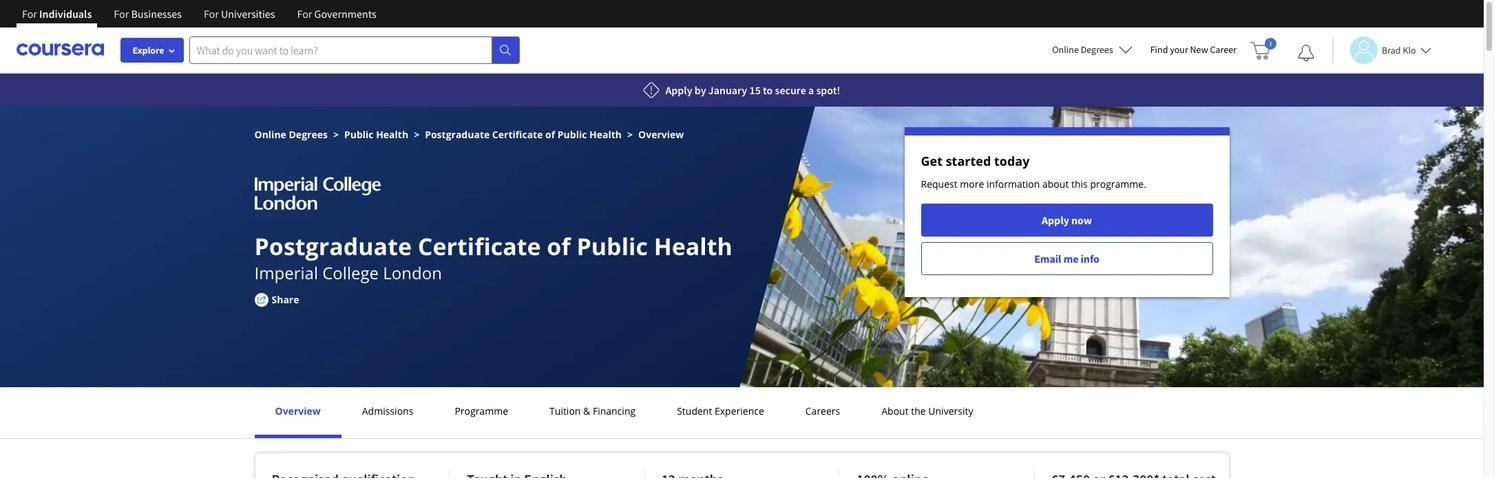 Task type: describe. For each thing, give the bounding box(es) containing it.
your
[[1170, 43, 1189, 56]]

london
[[383, 262, 442, 284]]

for for individuals
[[22, 7, 37, 21]]

admissions
[[362, 405, 413, 418]]

email me info button
[[921, 242, 1213, 275]]

student
[[677, 405, 712, 418]]

public for >
[[344, 128, 374, 141]]

information
[[987, 178, 1040, 191]]

show notifications image
[[1298, 45, 1315, 61]]

overview link
[[271, 405, 325, 418]]

15
[[750, 83, 761, 97]]

programme link
[[451, 405, 512, 418]]

0 vertical spatial of
[[546, 128, 555, 141]]

apply by january 15 to secure a spot!
[[666, 83, 841, 97]]

apply for apply by january 15 to secure a spot!
[[666, 83, 693, 97]]

0 vertical spatial certificate
[[492, 128, 543, 141]]

postgraduate inside postgraduate certificate of public health imperial college london
[[254, 231, 412, 262]]

find your new career link
[[1144, 41, 1244, 59]]

apply for apply now
[[1042, 213, 1069, 227]]

university
[[929, 405, 973, 418]]

brad klo
[[1382, 44, 1416, 56]]

apply now button
[[921, 204, 1213, 237]]

about the university link
[[878, 405, 978, 418]]

student experience link
[[673, 405, 768, 418]]

share button
[[254, 293, 320, 307]]

a
[[809, 83, 814, 97]]

email
[[1035, 252, 1062, 266]]

imperial
[[254, 262, 318, 284]]

explore button
[[121, 38, 184, 63]]

about
[[1043, 178, 1069, 191]]

today
[[994, 153, 1030, 169]]

explore
[[133, 44, 164, 56]]

online degrees button
[[1042, 34, 1144, 65]]

careers link
[[802, 405, 845, 418]]

&
[[583, 405, 590, 418]]

college
[[322, 262, 379, 284]]

for governments
[[297, 7, 376, 21]]

for businesses
[[114, 7, 182, 21]]

1 > from the left
[[333, 128, 339, 141]]

secure
[[775, 83, 806, 97]]

started
[[946, 153, 991, 169]]

about the university
[[882, 405, 973, 418]]

for for universities
[[204, 7, 219, 21]]

degrees for online degrees > public health > postgraduate certificate of public health > overview
[[289, 128, 328, 141]]

imperial college london image
[[254, 177, 381, 210]]

me
[[1064, 252, 1079, 266]]

online degrees
[[1053, 43, 1113, 56]]

tuition
[[550, 405, 581, 418]]

get started today
[[921, 153, 1030, 169]]



Task type: vqa. For each thing, say whether or not it's contained in the screenshot.
about the university "LINK"
yes



Task type: locate. For each thing, give the bounding box(es) containing it.
1 for from the left
[[22, 7, 37, 21]]

experience
[[715, 405, 764, 418]]

What do you want to learn? text field
[[189, 36, 492, 64]]

postgraduate
[[425, 128, 490, 141], [254, 231, 412, 262]]

individuals
[[39, 7, 92, 21]]

0 horizontal spatial overview
[[275, 405, 321, 418]]

>
[[333, 128, 339, 141], [414, 128, 420, 141], [627, 128, 633, 141]]

None search field
[[189, 36, 520, 64]]

brad klo button
[[1333, 36, 1432, 64]]

3 > from the left
[[627, 128, 633, 141]]

of inside postgraduate certificate of public health imperial college london
[[547, 231, 571, 262]]

for left universities
[[204, 7, 219, 21]]

request more information about this programme.
[[921, 178, 1147, 191]]

degrees up imperial college london image
[[289, 128, 328, 141]]

health
[[376, 128, 409, 141], [590, 128, 622, 141], [654, 231, 733, 262]]

0 horizontal spatial health
[[376, 128, 409, 141]]

klo
[[1403, 44, 1416, 56]]

degrees left find
[[1081, 43, 1113, 56]]

1 horizontal spatial health
[[590, 128, 622, 141]]

0 vertical spatial overview
[[638, 128, 684, 141]]

1 vertical spatial postgraduate
[[254, 231, 412, 262]]

2 horizontal spatial health
[[654, 231, 733, 262]]

more
[[960, 178, 984, 191]]

tuition & financing link
[[545, 405, 640, 418]]

public
[[344, 128, 374, 141], [558, 128, 587, 141], [577, 231, 648, 262]]

postgraduate certificate of public health link
[[425, 128, 622, 141]]

1 horizontal spatial overview
[[638, 128, 684, 141]]

apply
[[666, 83, 693, 97], [1042, 213, 1069, 227]]

2 horizontal spatial >
[[627, 128, 633, 141]]

public inside postgraduate certificate of public health imperial college london
[[577, 231, 648, 262]]

for left the governments on the top of the page
[[297, 7, 312, 21]]

apply now
[[1042, 213, 1092, 227]]

1 horizontal spatial postgraduate
[[425, 128, 490, 141]]

january
[[709, 83, 747, 97]]

programme.
[[1090, 178, 1147, 191]]

health for >
[[376, 128, 409, 141]]

for
[[22, 7, 37, 21], [114, 7, 129, 21], [204, 7, 219, 21], [297, 7, 312, 21]]

this
[[1072, 178, 1088, 191]]

for for governments
[[297, 7, 312, 21]]

shopping cart: 1 item image
[[1251, 38, 1277, 60]]

1 vertical spatial overview
[[275, 405, 321, 418]]

coursera image
[[17, 39, 104, 61]]

about
[[882, 405, 909, 418]]

1 vertical spatial of
[[547, 231, 571, 262]]

brad
[[1382, 44, 1401, 56]]

public for of
[[577, 231, 648, 262]]

online for online degrees
[[1053, 43, 1079, 56]]

admissions link
[[358, 405, 418, 418]]

by
[[695, 83, 706, 97]]

for left individuals
[[22, 7, 37, 21]]

1 vertical spatial online
[[254, 128, 286, 141]]

to
[[763, 83, 773, 97]]

of
[[546, 128, 555, 141], [547, 231, 571, 262]]

certificate inside postgraduate certificate of public health imperial college london
[[418, 231, 541, 262]]

degrees inside popup button
[[1081, 43, 1113, 56]]

share
[[272, 293, 299, 306]]

1 horizontal spatial online
[[1053, 43, 1079, 56]]

degrees for online degrees
[[1081, 43, 1113, 56]]

0 horizontal spatial degrees
[[289, 128, 328, 141]]

get
[[921, 153, 943, 169]]

overview
[[638, 128, 684, 141], [275, 405, 321, 418]]

0 vertical spatial postgraduate
[[425, 128, 490, 141]]

0 horizontal spatial postgraduate
[[254, 231, 412, 262]]

banner navigation
[[11, 0, 388, 38]]

public health link
[[344, 128, 409, 141]]

spot!
[[816, 83, 841, 97]]

1 horizontal spatial >
[[414, 128, 420, 141]]

1 horizontal spatial degrees
[[1081, 43, 1113, 56]]

1 vertical spatial certificate
[[418, 231, 541, 262]]

programme
[[455, 405, 508, 418]]

find
[[1151, 43, 1168, 56]]

2 for from the left
[[114, 7, 129, 21]]

info
[[1081, 252, 1100, 266]]

online degrees > public health > postgraduate certificate of public health > overview
[[254, 128, 684, 141]]

the
[[911, 405, 926, 418]]

postgraduate certificate of public health imperial college london
[[254, 231, 733, 284]]

0 horizontal spatial >
[[333, 128, 339, 141]]

1 vertical spatial degrees
[[289, 128, 328, 141]]

governments
[[314, 7, 376, 21]]

find your new career
[[1151, 43, 1237, 56]]

0 horizontal spatial online
[[254, 128, 286, 141]]

career
[[1210, 43, 1237, 56]]

tuition & financing
[[550, 405, 636, 418]]

new
[[1190, 43, 1208, 56]]

financing
[[593, 405, 636, 418]]

for left "businesses"
[[114, 7, 129, 21]]

apply inside button
[[1042, 213, 1069, 227]]

universities
[[221, 7, 275, 21]]

apply left now
[[1042, 213, 1069, 227]]

3 for from the left
[[204, 7, 219, 21]]

for individuals
[[22, 7, 92, 21]]

careers
[[806, 405, 840, 418]]

4 for from the left
[[297, 7, 312, 21]]

degrees
[[1081, 43, 1113, 56], [289, 128, 328, 141]]

health for of
[[654, 231, 733, 262]]

student experience
[[677, 405, 764, 418]]

online
[[1053, 43, 1079, 56], [254, 128, 286, 141]]

businesses
[[131, 7, 182, 21]]

2 > from the left
[[414, 128, 420, 141]]

1 vertical spatial apply
[[1042, 213, 1069, 227]]

certificate
[[492, 128, 543, 141], [418, 231, 541, 262]]

now
[[1072, 213, 1092, 227]]

online for online degrees > public health > postgraduate certificate of public health > overview
[[254, 128, 286, 141]]

apply left by
[[666, 83, 693, 97]]

0 vertical spatial online
[[1053, 43, 1079, 56]]

for universities
[[204, 7, 275, 21]]

email me info
[[1035, 252, 1100, 266]]

health inside postgraduate certificate of public health imperial college london
[[654, 231, 733, 262]]

for for businesses
[[114, 7, 129, 21]]

0 vertical spatial degrees
[[1081, 43, 1113, 56]]

online degrees link
[[254, 128, 328, 141]]

request
[[921, 178, 958, 191]]

0 horizontal spatial apply
[[666, 83, 693, 97]]

online inside popup button
[[1053, 43, 1079, 56]]

0 vertical spatial apply
[[666, 83, 693, 97]]

1 horizontal spatial apply
[[1042, 213, 1069, 227]]



